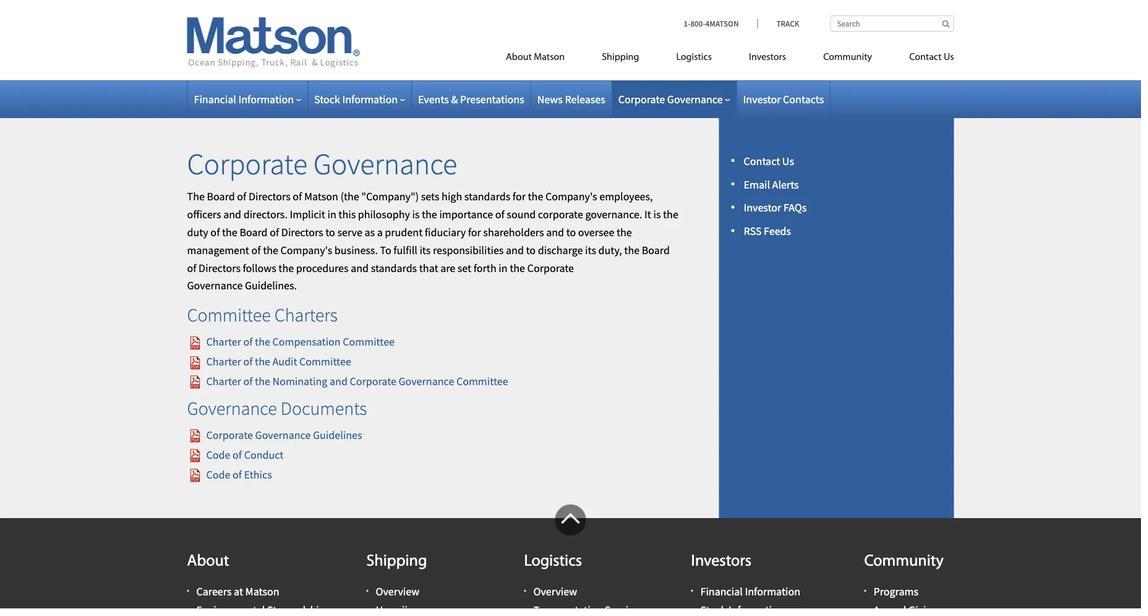 Task type: describe. For each thing, give the bounding box(es) containing it.
overview link for shipping
[[376, 585, 420, 599]]

overview for shipping
[[376, 585, 420, 599]]

and down shareholders
[[506, 243, 524, 257]]

2 vertical spatial directors
[[199, 261, 241, 275]]

code of ethics link
[[187, 468, 272, 482]]

corporate down shipping "link"
[[619, 92, 665, 106]]

compensation
[[273, 335, 341, 349]]

1-800-4matson
[[684, 18, 739, 28]]

0 horizontal spatial in
[[328, 208, 336, 221]]

investor faqs
[[744, 201, 807, 215]]

about for about matson
[[506, 52, 532, 62]]

programs
[[874, 585, 919, 599]]

events & presentations link
[[418, 92, 525, 106]]

responsibilities
[[433, 243, 504, 257]]

charter of the compensation committee link
[[187, 335, 395, 349]]

this
[[339, 208, 356, 221]]

0 vertical spatial company's
[[546, 190, 597, 204]]

the right it
[[663, 208, 679, 221]]

prudent
[[385, 225, 423, 239]]

overview for logistics
[[534, 585, 577, 599]]

investor for investor contacts
[[743, 92, 781, 106]]

information for topmost financial information link
[[239, 92, 294, 106]]

importance
[[440, 208, 493, 221]]

high
[[442, 190, 462, 204]]

the up 'follows' at the top
[[263, 243, 278, 257]]

governance documents
[[187, 397, 367, 420]]

corporate governance guidelines link
[[187, 428, 362, 442]]

the board of directors of matson (the "company") sets high standards for the company's employees, officers and directors. implicit in this philosophy is the importance of sound corporate governance. it is the duty of the board of directors to serve as a prudent fiduciary for shareholders and to oversee the management of the company's business. to fulfill its responsibilities and to discharge its duty, the board of directors follows the procedures and standards that are set forth in the corporate governance guidelines.
[[187, 190, 679, 293]]

of up directors.
[[237, 190, 246, 204]]

corporate inside the board of directors of matson (the "company") sets high standards for the company's employees, officers and directors. implicit in this philosophy is the importance of sound corporate governance. it is the duty of the board of directors to serve as a prudent fiduciary for shareholders and to oversee the management of the company's business. to fulfill its responsibilities and to discharge its duty, the board of directors follows the procedures and standards that are set forth in the corporate governance guidelines.
[[528, 261, 574, 275]]

track
[[777, 18, 800, 28]]

investors link
[[731, 46, 805, 71]]

of right duty
[[211, 225, 220, 239]]

it
[[645, 208, 651, 221]]

ethics
[[244, 468, 272, 482]]

the left audit
[[255, 355, 270, 369]]

2 code from the top
[[206, 468, 230, 482]]

programs link
[[874, 585, 919, 599]]

guidelines
[[313, 428, 362, 442]]

of left sound
[[495, 208, 505, 221]]

&
[[451, 92, 458, 106]]

of up code of ethics link
[[233, 448, 242, 462]]

set
[[458, 261, 472, 275]]

0 vertical spatial financial information link
[[194, 92, 301, 106]]

the down governance.
[[617, 225, 632, 239]]

top menu navigation
[[450, 46, 954, 71]]

committee charters
[[187, 303, 338, 327]]

the up charter of the audit committee 'link'
[[255, 335, 270, 349]]

shareholders
[[483, 225, 544, 239]]

contact us inside "top menu" "navigation"
[[910, 52, 954, 62]]

releases
[[565, 92, 606, 106]]

governance inside the charter of the compensation committee charter of the audit committee charter of the nominating and corporate governance committee
[[399, 374, 454, 388]]

charter of the nominating and corporate governance committee link
[[187, 374, 508, 388]]

governance guidelines.
[[187, 279, 297, 293]]

matson inside the board of directors of matson (the "company") sets high standards for the company's employees, officers and directors. implicit in this philosophy is the importance of sound corporate governance. it is the duty of the board of directors to serve as a prudent fiduciary for shareholders and to oversee the management of the company's business. to fulfill its responsibilities and to discharge its duty, the board of directors follows the procedures and standards that are set forth in the corporate governance guidelines.
[[304, 190, 338, 204]]

about matson
[[506, 52, 565, 62]]

officers
[[187, 208, 221, 221]]

1 is from the left
[[412, 208, 420, 221]]

code of conduct link
[[187, 448, 284, 462]]

shipping link
[[584, 46, 658, 71]]

and inside the charter of the compensation committee charter of the audit committee charter of the nominating and corporate governance committee
[[330, 374, 348, 388]]

directors.
[[244, 208, 288, 221]]

duty,
[[599, 243, 622, 257]]

events & presentations
[[418, 92, 525, 106]]

procedures
[[296, 261, 349, 275]]

stock
[[314, 92, 340, 106]]

1 vertical spatial directors
[[281, 225, 323, 239]]

1 vertical spatial contact us
[[744, 154, 794, 168]]

contacts
[[783, 92, 824, 106]]

investor contacts link
[[743, 92, 824, 106]]

a
[[377, 225, 383, 239]]

feeds
[[764, 224, 791, 238]]

forth
[[474, 261, 497, 275]]

events
[[418, 92, 449, 106]]

careers at matson
[[196, 585, 279, 599]]

1 code from the top
[[206, 448, 230, 462]]

and right officers
[[223, 208, 241, 221]]

the right 'follows' at the top
[[279, 261, 294, 275]]

fulfill
[[394, 243, 418, 257]]

discharge
[[538, 243, 583, 257]]

3 charter from the top
[[206, 374, 241, 388]]

1 horizontal spatial to
[[526, 243, 536, 257]]

that
[[419, 261, 438, 275]]

financial inside footer
[[701, 585, 743, 599]]

logistics inside footer
[[524, 554, 582, 570]]

and up discharge
[[546, 225, 564, 239]]

audit
[[273, 355, 297, 369]]

search image
[[943, 20, 950, 28]]

duty
[[187, 225, 208, 239]]

charters
[[275, 303, 338, 327]]

logistics link
[[658, 46, 731, 71]]

800-
[[691, 18, 706, 28]]

1 horizontal spatial financial information
[[701, 585, 801, 599]]

matson inside footer
[[245, 585, 279, 599]]

corporate
[[538, 208, 583, 221]]

and down business.
[[351, 261, 369, 275]]

management
[[187, 243, 249, 257]]

oversee
[[578, 225, 615, 239]]

as
[[365, 225, 375, 239]]

investor faqs link
[[744, 201, 807, 215]]

about matson link
[[488, 46, 584, 71]]

contact inside "top menu" "navigation"
[[910, 52, 942, 62]]

2 horizontal spatial board
[[642, 243, 670, 257]]

careers at matson link
[[196, 585, 279, 599]]

are
[[441, 261, 456, 275]]

of down management
[[187, 261, 196, 275]]

0 vertical spatial financial
[[194, 92, 236, 106]]

news releases link
[[538, 92, 606, 106]]

sound
[[507, 208, 536, 221]]

investors inside footer
[[691, 554, 752, 570]]

fiduciary
[[425, 225, 466, 239]]

2 its from the left
[[585, 243, 596, 257]]

0 horizontal spatial contact
[[744, 154, 780, 168]]

footer containing about
[[0, 505, 1142, 609]]

governance.
[[586, 208, 643, 221]]

stock information link
[[314, 92, 405, 106]]

corporate up directors.
[[187, 145, 308, 182]]

community inside community link
[[824, 52, 873, 62]]

1 vertical spatial in
[[499, 261, 508, 275]]

0 vertical spatial standards
[[465, 190, 511, 204]]

the down charter of the audit committee 'link'
[[255, 374, 270, 388]]

information for financial information link to the right
[[745, 585, 801, 599]]

1 horizontal spatial corporate governance
[[619, 92, 723, 106]]



Task type: vqa. For each thing, say whether or not it's contained in the screenshot.
date
no



Task type: locate. For each thing, give the bounding box(es) containing it.
standards up importance
[[465, 190, 511, 204]]

contact us link down search image
[[891, 46, 954, 71]]

0 horizontal spatial corporate governance
[[187, 145, 457, 182]]

of
[[237, 190, 246, 204], [293, 190, 302, 204], [495, 208, 505, 221], [211, 225, 220, 239], [270, 225, 279, 239], [252, 243, 261, 257], [187, 261, 196, 275], [243, 335, 253, 349], [243, 355, 253, 369], [243, 374, 253, 388], [233, 448, 242, 462], [233, 468, 242, 482]]

2 charter from the top
[[206, 355, 241, 369]]

of down code of conduct link
[[233, 468, 242, 482]]

board down directors.
[[240, 225, 268, 239]]

1 vertical spatial investors
[[691, 554, 752, 570]]

sets
[[421, 190, 440, 204]]

0 horizontal spatial overview
[[376, 585, 420, 599]]

standards down to in the left top of the page
[[371, 261, 417, 275]]

1 horizontal spatial shipping
[[602, 52, 639, 62]]

0 vertical spatial corporate governance
[[619, 92, 723, 106]]

for up sound
[[513, 190, 526, 204]]

in right forth
[[499, 261, 508, 275]]

to down shareholders
[[526, 243, 536, 257]]

0 vertical spatial charter
[[206, 335, 241, 349]]

at
[[234, 585, 243, 599]]

1-
[[684, 18, 691, 28]]

0 vertical spatial contact us
[[910, 52, 954, 62]]

about inside footer
[[187, 554, 229, 570]]

1 horizontal spatial information
[[342, 92, 398, 106]]

contact us link
[[891, 46, 954, 71], [744, 154, 794, 168]]

0 horizontal spatial logistics
[[524, 554, 582, 570]]

1 vertical spatial financial information link
[[701, 585, 801, 599]]

Search search field
[[831, 15, 954, 32]]

contact down search search field
[[910, 52, 942, 62]]

of down charter of the audit committee 'link'
[[243, 374, 253, 388]]

1 vertical spatial financial information
[[701, 585, 801, 599]]

community down search search field
[[824, 52, 873, 62]]

governance inside corporate governance guidelines code of conduct code of ethics
[[255, 428, 311, 442]]

financial information
[[194, 92, 294, 106], [701, 585, 801, 599]]

matson image
[[187, 17, 360, 68]]

1 vertical spatial corporate governance
[[187, 145, 457, 182]]

corporate governance down logistics link
[[619, 92, 723, 106]]

0 vertical spatial us
[[944, 52, 954, 62]]

1 horizontal spatial financial information link
[[701, 585, 801, 599]]

philosophy
[[358, 208, 410, 221]]

2 vertical spatial board
[[642, 243, 670, 257]]

matson right at
[[245, 585, 279, 599]]

follows
[[243, 261, 276, 275]]

1-800-4matson link
[[684, 18, 758, 28]]

0 horizontal spatial contact us
[[744, 154, 794, 168]]

1 horizontal spatial is
[[654, 208, 661, 221]]

code down code of conduct link
[[206, 468, 230, 482]]

matson up news
[[534, 52, 565, 62]]

rss feeds link
[[744, 224, 791, 238]]

1 vertical spatial for
[[468, 225, 481, 239]]

contact us
[[910, 52, 954, 62], [744, 154, 794, 168]]

implicit
[[290, 208, 325, 221]]

1 horizontal spatial overview
[[534, 585, 577, 599]]

2 is from the left
[[654, 208, 661, 221]]

0 horizontal spatial company's
[[281, 243, 332, 257]]

in left this
[[328, 208, 336, 221]]

investor
[[743, 92, 781, 106], [744, 201, 782, 215]]

0 vertical spatial board
[[207, 190, 235, 204]]

4matson
[[706, 18, 739, 28]]

the
[[187, 190, 205, 204]]

its down oversee
[[585, 243, 596, 257]]

investors inside "top menu" "navigation"
[[749, 52, 787, 62]]

about up presentations at the top
[[506, 52, 532, 62]]

employees,
[[600, 190, 653, 204]]

1 vertical spatial contact
[[744, 154, 780, 168]]

0 horizontal spatial matson
[[245, 585, 279, 599]]

1 vertical spatial us
[[783, 154, 794, 168]]

0 vertical spatial contact us link
[[891, 46, 954, 71]]

documents
[[281, 397, 367, 420]]

contact up email
[[744, 154, 780, 168]]

rss
[[744, 224, 762, 238]]

0 vertical spatial investors
[[749, 52, 787, 62]]

0 horizontal spatial its
[[420, 243, 431, 257]]

community
[[824, 52, 873, 62], [865, 554, 944, 570]]

charter
[[206, 335, 241, 349], [206, 355, 241, 369], [206, 374, 241, 388]]

logistics down 800- at right top
[[677, 52, 712, 62]]

the up sound
[[528, 190, 543, 204]]

stock information
[[314, 92, 398, 106]]

for up responsibilities
[[468, 225, 481, 239]]

email
[[744, 177, 770, 191]]

investor contacts
[[743, 92, 824, 106]]

company's
[[546, 190, 597, 204], [281, 243, 332, 257]]

contact us link up email alerts
[[744, 154, 794, 168]]

0 horizontal spatial is
[[412, 208, 420, 221]]

matson inside "top menu" "navigation"
[[534, 52, 565, 62]]

1 its from the left
[[420, 243, 431, 257]]

2 horizontal spatial to
[[567, 225, 576, 239]]

about for about
[[187, 554, 229, 570]]

the up management
[[222, 225, 237, 239]]

0 horizontal spatial information
[[239, 92, 294, 106]]

careers
[[196, 585, 232, 599]]

1 horizontal spatial about
[[506, 52, 532, 62]]

corporate inside corporate governance guidelines code of conduct code of ethics
[[206, 428, 253, 442]]

1 horizontal spatial logistics
[[677, 52, 712, 62]]

0 vertical spatial contact
[[910, 52, 942, 62]]

directors down the implicit
[[281, 225, 323, 239]]

us down search image
[[944, 52, 954, 62]]

1 horizontal spatial us
[[944, 52, 954, 62]]

0 horizontal spatial standards
[[371, 261, 417, 275]]

nominating
[[273, 374, 328, 388]]

1 overview from the left
[[376, 585, 420, 599]]

information
[[239, 92, 294, 106], [342, 92, 398, 106], [745, 585, 801, 599]]

email alerts link
[[744, 177, 799, 191]]

1 vertical spatial contact us link
[[744, 154, 794, 168]]

1 vertical spatial code
[[206, 468, 230, 482]]

to
[[326, 225, 335, 239], [567, 225, 576, 239], [526, 243, 536, 257]]

0 horizontal spatial board
[[207, 190, 235, 204]]

(the
[[341, 190, 359, 204]]

contact us down search image
[[910, 52, 954, 62]]

0 horizontal spatial financial
[[194, 92, 236, 106]]

1 vertical spatial charter
[[206, 355, 241, 369]]

0 horizontal spatial to
[[326, 225, 335, 239]]

serve
[[337, 225, 362, 239]]

the
[[528, 190, 543, 204], [422, 208, 437, 221], [663, 208, 679, 221], [222, 225, 237, 239], [617, 225, 632, 239], [263, 243, 278, 257], [625, 243, 640, 257], [279, 261, 294, 275], [510, 261, 525, 275], [255, 335, 270, 349], [255, 355, 270, 369], [255, 374, 270, 388]]

us up "alerts"
[[783, 154, 794, 168]]

1 horizontal spatial matson
[[304, 190, 338, 204]]

committee
[[187, 303, 271, 327], [343, 335, 395, 349], [300, 355, 351, 369], [457, 374, 508, 388]]

1 charter from the top
[[206, 335, 241, 349]]

0 vertical spatial code
[[206, 448, 230, 462]]

board down it
[[642, 243, 670, 257]]

community link
[[805, 46, 891, 71]]

board
[[207, 190, 235, 204], [240, 225, 268, 239], [642, 243, 670, 257]]

1 vertical spatial investor
[[744, 201, 782, 215]]

overview
[[376, 585, 420, 599], [534, 585, 577, 599]]

"company")
[[362, 190, 419, 204]]

directors down management
[[199, 261, 241, 275]]

0 vertical spatial in
[[328, 208, 336, 221]]

1 vertical spatial company's
[[281, 243, 332, 257]]

code up code of ethics link
[[206, 448, 230, 462]]

contact us up email alerts
[[744, 154, 794, 168]]

0 horizontal spatial financial information link
[[194, 92, 301, 106]]

overview link for logistics
[[534, 585, 577, 599]]

1 horizontal spatial board
[[240, 225, 268, 239]]

matson up the implicit
[[304, 190, 338, 204]]

2 vertical spatial matson
[[245, 585, 279, 599]]

corporate governance link
[[619, 92, 731, 106]]

shipping inside "link"
[[602, 52, 639, 62]]

company's up corporate
[[546, 190, 597, 204]]

directors up directors.
[[249, 190, 291, 204]]

0 vertical spatial logistics
[[677, 52, 712, 62]]

to down corporate
[[567, 225, 576, 239]]

investors
[[749, 52, 787, 62], [691, 554, 752, 570]]

corporate
[[619, 92, 665, 106], [187, 145, 308, 182], [528, 261, 574, 275], [350, 374, 397, 388], [206, 428, 253, 442]]

1 horizontal spatial standards
[[465, 190, 511, 204]]

1 overview link from the left
[[376, 585, 420, 599]]

charter of the audit committee link
[[187, 355, 351, 369]]

presentations
[[460, 92, 525, 106]]

community inside footer
[[865, 554, 944, 570]]

news releases
[[538, 92, 606, 106]]

contact
[[910, 52, 942, 62], [744, 154, 780, 168]]

information for stock information link
[[342, 92, 398, 106]]

corporate governance up (the
[[187, 145, 457, 182]]

conduct
[[244, 448, 284, 462]]

1 vertical spatial about
[[187, 554, 229, 570]]

in
[[328, 208, 336, 221], [499, 261, 508, 275]]

of up charter of the audit committee 'link'
[[243, 335, 253, 349]]

1 vertical spatial shipping
[[367, 554, 427, 570]]

is right it
[[654, 208, 661, 221]]

investor for investor faqs
[[744, 201, 782, 215]]

1 horizontal spatial company's
[[546, 190, 597, 204]]

corporate down discharge
[[528, 261, 574, 275]]

corporate up documents
[[350, 374, 397, 388]]

rss feeds
[[744, 224, 791, 238]]

0 horizontal spatial about
[[187, 554, 229, 570]]

the down the sets
[[422, 208, 437, 221]]

2 horizontal spatial matson
[[534, 52, 565, 62]]

company's up procedures on the top left
[[281, 243, 332, 257]]

logistics down the back to top image
[[524, 554, 582, 570]]

business.
[[335, 243, 378, 257]]

0 vertical spatial directors
[[249, 190, 291, 204]]

logistics inside "top menu" "navigation"
[[677, 52, 712, 62]]

corporate inside the charter of the compensation committee charter of the audit committee charter of the nominating and corporate governance committee
[[350, 374, 397, 388]]

1 horizontal spatial for
[[513, 190, 526, 204]]

0 horizontal spatial financial information
[[194, 92, 294, 106]]

None search field
[[831, 15, 954, 32]]

1 vertical spatial board
[[240, 225, 268, 239]]

news
[[538, 92, 563, 106]]

investor up 'rss feeds' link
[[744, 201, 782, 215]]

back to top image
[[555, 505, 586, 536]]

its up that
[[420, 243, 431, 257]]

2 overview from the left
[[534, 585, 577, 599]]

0 vertical spatial for
[[513, 190, 526, 204]]

of up the implicit
[[293, 190, 302, 204]]

1 horizontal spatial in
[[499, 261, 508, 275]]

1 vertical spatial financial
[[701, 585, 743, 599]]

0 vertical spatial shipping
[[602, 52, 639, 62]]

its
[[420, 243, 431, 257], [585, 243, 596, 257]]

is up prudent
[[412, 208, 420, 221]]

1 horizontal spatial financial
[[701, 585, 743, 599]]

0 horizontal spatial overview link
[[376, 585, 420, 599]]

of down directors.
[[270, 225, 279, 239]]

board up officers
[[207, 190, 235, 204]]

1 horizontal spatial its
[[585, 243, 596, 257]]

the right duty,
[[625, 243, 640, 257]]

1 horizontal spatial contact us
[[910, 52, 954, 62]]

and
[[223, 208, 241, 221], [546, 225, 564, 239], [506, 243, 524, 257], [351, 261, 369, 275], [330, 374, 348, 388]]

0 horizontal spatial shipping
[[367, 554, 427, 570]]

corporate governance guidelines code of conduct code of ethics
[[206, 428, 362, 482]]

about inside "top menu" "navigation"
[[506, 52, 532, 62]]

0 vertical spatial financial information
[[194, 92, 294, 106]]

the right forth
[[510, 261, 525, 275]]

shipping inside footer
[[367, 554, 427, 570]]

0 vertical spatial matson
[[534, 52, 565, 62]]

track link
[[758, 18, 800, 28]]

footer
[[0, 505, 1142, 609]]

faqs
[[784, 201, 807, 215]]

1 horizontal spatial overview link
[[534, 585, 577, 599]]

1 vertical spatial community
[[865, 554, 944, 570]]

0 horizontal spatial for
[[468, 225, 481, 239]]

shipping
[[602, 52, 639, 62], [367, 554, 427, 570]]

0 vertical spatial about
[[506, 52, 532, 62]]

1 vertical spatial matson
[[304, 190, 338, 204]]

2 horizontal spatial information
[[745, 585, 801, 599]]

about up careers
[[187, 554, 229, 570]]

1 vertical spatial logistics
[[524, 554, 582, 570]]

email alerts
[[744, 177, 799, 191]]

of left audit
[[243, 355, 253, 369]]

0 vertical spatial investor
[[743, 92, 781, 106]]

to left 'serve'
[[326, 225, 335, 239]]

us
[[944, 52, 954, 62], [783, 154, 794, 168]]

of up 'follows' at the top
[[252, 243, 261, 257]]

code
[[206, 448, 230, 462], [206, 468, 230, 482]]

about
[[506, 52, 532, 62], [187, 554, 229, 570]]

investor down investors link
[[743, 92, 781, 106]]

0 horizontal spatial us
[[783, 154, 794, 168]]

information inside footer
[[745, 585, 801, 599]]

2 overview link from the left
[[534, 585, 577, 599]]

and up documents
[[330, 374, 348, 388]]

corporate governance
[[619, 92, 723, 106], [187, 145, 457, 182]]

logistics
[[677, 52, 712, 62], [524, 554, 582, 570]]

matson
[[534, 52, 565, 62], [304, 190, 338, 204], [245, 585, 279, 599]]

charter of the compensation committee charter of the audit committee charter of the nominating and corporate governance committee
[[206, 335, 508, 388]]

community up programs
[[865, 554, 944, 570]]

for
[[513, 190, 526, 204], [468, 225, 481, 239]]

1 horizontal spatial contact
[[910, 52, 942, 62]]

corporate up code of conduct link
[[206, 428, 253, 442]]

0 vertical spatial community
[[824, 52, 873, 62]]

0 horizontal spatial contact us link
[[744, 154, 794, 168]]

1 vertical spatial standards
[[371, 261, 417, 275]]

alerts
[[773, 177, 799, 191]]

1 horizontal spatial contact us link
[[891, 46, 954, 71]]

us inside "top menu" "navigation"
[[944, 52, 954, 62]]

2 vertical spatial charter
[[206, 374, 241, 388]]



